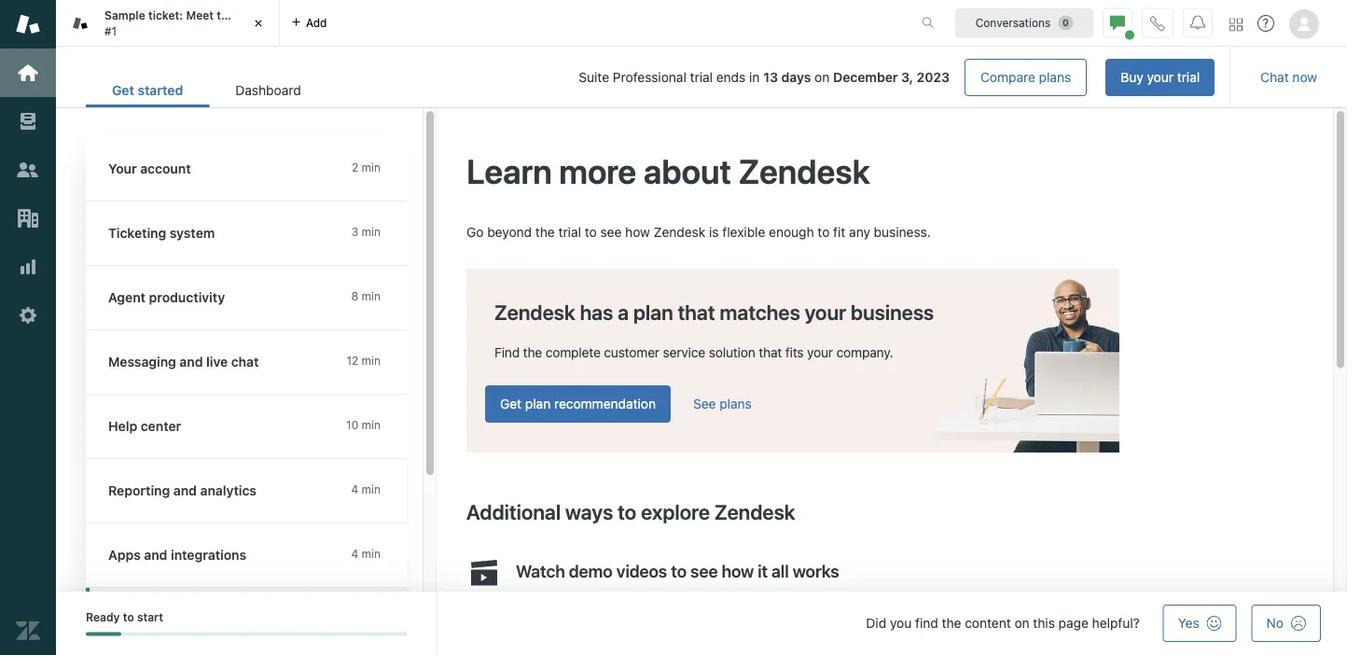 Task type: locate. For each thing, give the bounding box(es) containing it.
1 vertical spatial 4
[[351, 547, 359, 560]]

your up company.
[[805, 299, 847, 324]]

professional
[[613, 70, 687, 85]]

tabs tab list
[[56, 0, 902, 47]]

ends
[[716, 70, 746, 85]]

4 min
[[351, 483, 381, 496], [351, 547, 381, 560]]

min inside the your account heading
[[362, 161, 381, 174]]

get
[[112, 83, 134, 98], [500, 396, 522, 411]]

and
[[180, 354, 203, 370], [173, 483, 197, 498], [144, 547, 167, 563]]

get started
[[112, 83, 183, 98]]

a
[[618, 299, 629, 324]]

1 4 min from the top
[[351, 483, 381, 496]]

0 vertical spatial how
[[625, 224, 650, 239]]

trial left ends
[[690, 70, 713, 85]]

footer
[[56, 592, 1347, 655]]

about
[[644, 151, 732, 190]]

start
[[137, 611, 163, 624]]

main element
[[0, 0, 56, 655]]

0 vertical spatial 4 min
[[351, 483, 381, 496]]

did you find the content on this page helpful?
[[866, 615, 1140, 631]]

your
[[1147, 70, 1174, 85], [805, 299, 847, 324], [807, 345, 833, 360]]

and right apps
[[144, 547, 167, 563]]

plan down complete
[[525, 396, 551, 411]]

your account
[[108, 161, 191, 176]]

1 horizontal spatial get
[[500, 396, 522, 411]]

zendesk
[[739, 151, 870, 190], [654, 224, 706, 239], [495, 299, 575, 324], [715, 499, 796, 523]]

1 vertical spatial plans
[[720, 396, 752, 411]]

plan inside "button"
[[525, 396, 551, 411]]

this
[[1033, 615, 1055, 631]]

the inside sample ticket: meet the ticket #1
[[217, 9, 235, 22]]

trial for your
[[1177, 70, 1200, 85]]

and for integrations
[[144, 547, 167, 563]]

progress-bar progress bar
[[86, 632, 407, 636]]

beyond
[[487, 224, 532, 239]]

and for live
[[180, 354, 203, 370]]

1 horizontal spatial see
[[691, 561, 718, 581]]

and left live
[[180, 354, 203, 370]]

the
[[217, 9, 235, 22], [536, 224, 555, 239], [523, 345, 542, 360], [942, 615, 962, 631]]

1 4 from the top
[[351, 483, 359, 496]]

1 vertical spatial that
[[759, 345, 782, 360]]

3 min from the top
[[362, 290, 381, 303]]

0 vertical spatial and
[[180, 354, 203, 370]]

compare
[[981, 70, 1036, 85]]

4 min inside apps and integrations heading
[[351, 547, 381, 560]]

zendesk products image
[[1230, 18, 1243, 31]]

reporting image
[[16, 255, 40, 279]]

4 for reporting and analytics
[[351, 483, 359, 496]]

2 vertical spatial and
[[144, 547, 167, 563]]

to right ways
[[618, 499, 637, 523]]

complete
[[546, 345, 601, 360]]

demo
[[569, 561, 613, 581]]

watch
[[516, 561, 565, 581]]

see down more
[[600, 224, 622, 239]]

meet
[[186, 9, 214, 22]]

0 vertical spatial see
[[600, 224, 622, 239]]

3,
[[902, 70, 914, 85]]

explore
[[641, 499, 710, 523]]

tab list containing get started
[[86, 73, 327, 107]]

4 min inside reporting and analytics heading
[[351, 483, 381, 496]]

and left analytics
[[173, 483, 197, 498]]

on left this
[[1015, 615, 1030, 631]]

0 horizontal spatial that
[[678, 299, 715, 324]]

started
[[138, 83, 183, 98]]

2
[[352, 161, 359, 174]]

text image
[[933, 279, 1120, 452]]

ready to start
[[86, 611, 163, 624]]

0 horizontal spatial plan
[[525, 396, 551, 411]]

zendesk up enough
[[739, 151, 870, 190]]

1 vertical spatial on
[[1015, 615, 1030, 631]]

on right days
[[815, 70, 830, 85]]

8 min
[[351, 290, 381, 303]]

4
[[351, 483, 359, 496], [351, 547, 359, 560]]

trial
[[1177, 70, 1200, 85], [690, 70, 713, 85], [559, 224, 581, 239]]

customers image
[[16, 158, 40, 182]]

0 vertical spatial plan
[[634, 299, 673, 324]]

zendesk up it
[[715, 499, 796, 523]]

yes
[[1178, 615, 1200, 631]]

that up find the complete customer service solution that fits your company.
[[678, 299, 715, 324]]

#1
[[105, 24, 117, 37]]

get left 'started'
[[112, 83, 134, 98]]

plans right see
[[720, 396, 752, 411]]

min inside agent productivity heading
[[362, 290, 381, 303]]

to left fit
[[818, 224, 830, 239]]

zendesk support image
[[16, 12, 40, 36]]

views image
[[16, 109, 40, 133]]

dashboard
[[235, 83, 301, 98]]

find
[[915, 615, 939, 631]]

1 vertical spatial and
[[173, 483, 197, 498]]

heading
[[86, 588, 407, 640]]

has
[[580, 299, 613, 324]]

trial right 'beyond'
[[559, 224, 581, 239]]

5 min from the top
[[362, 419, 381, 432]]

1 vertical spatial how
[[722, 561, 754, 581]]

min inside apps and integrations heading
[[362, 547, 381, 560]]

plan
[[634, 299, 673, 324], [525, 396, 551, 411]]

min inside the ticketing system heading
[[362, 225, 381, 238]]

conversations button
[[956, 8, 1094, 38]]

2 min from the top
[[362, 225, 381, 238]]

plans right the compare
[[1039, 70, 1071, 85]]

1 vertical spatial plan
[[525, 396, 551, 411]]

sample
[[105, 9, 145, 22]]

now
[[1293, 70, 1318, 85]]

your right buy
[[1147, 70, 1174, 85]]

content
[[965, 615, 1011, 631]]

min
[[362, 161, 381, 174], [362, 225, 381, 238], [362, 290, 381, 303], [362, 354, 381, 367], [362, 419, 381, 432], [362, 483, 381, 496], [362, 547, 381, 560]]

the right find at the right bottom of page
[[942, 615, 962, 631]]

section
[[342, 59, 1215, 96]]

how down "learn more about zendesk"
[[625, 224, 650, 239]]

apps and integrations heading
[[86, 524, 426, 588]]

0 horizontal spatial see
[[600, 224, 622, 239]]

1 horizontal spatial plans
[[1039, 70, 1071, 85]]

min inside messaging and live chat heading
[[362, 354, 381, 367]]

1 horizontal spatial how
[[722, 561, 754, 581]]

1 horizontal spatial trial
[[690, 70, 713, 85]]

watch demo videos to see how it all works
[[516, 561, 839, 581]]

see plans
[[693, 396, 752, 411]]

sample ticket: meet the ticket #1
[[105, 9, 269, 37]]

get inside tab list
[[112, 83, 134, 98]]

min for help center
[[362, 419, 381, 432]]

add
[[306, 16, 327, 29]]

4 inside apps and integrations heading
[[351, 547, 359, 560]]

videos
[[617, 561, 667, 581]]

add button
[[280, 0, 338, 46]]

trial for professional
[[690, 70, 713, 85]]

ticket:
[[148, 9, 183, 22]]

tab list
[[86, 73, 327, 107]]

4 min from the top
[[362, 354, 381, 367]]

0 vertical spatial get
[[112, 83, 134, 98]]

12
[[347, 354, 359, 367]]

content-title region
[[467, 149, 1120, 192]]

helpful?
[[1092, 615, 1140, 631]]

2 horizontal spatial trial
[[1177, 70, 1200, 85]]

0 horizontal spatial get
[[112, 83, 134, 98]]

enough
[[769, 224, 814, 239]]

that left "fits"
[[759, 345, 782, 360]]

0 vertical spatial plans
[[1039, 70, 1071, 85]]

progress bar image
[[86, 632, 122, 636]]

account
[[140, 161, 191, 176]]

2 4 from the top
[[351, 547, 359, 560]]

how left it
[[722, 561, 754, 581]]

1 vertical spatial get
[[500, 396, 522, 411]]

chat
[[1261, 70, 1289, 85]]

find the complete customer service solution that fits your company.
[[495, 345, 893, 360]]

min inside reporting and analytics heading
[[362, 483, 381, 496]]

13
[[764, 70, 778, 85]]

plans
[[1039, 70, 1071, 85], [720, 396, 752, 411]]

messaging and live chat heading
[[86, 330, 426, 395]]

december
[[833, 70, 898, 85]]

0 horizontal spatial plans
[[720, 396, 752, 411]]

system
[[170, 225, 215, 241]]

4 min for analytics
[[351, 483, 381, 496]]

get down find
[[500, 396, 522, 411]]

agent
[[108, 290, 146, 305]]

plan right a
[[634, 299, 673, 324]]

and for analytics
[[173, 483, 197, 498]]

6 min from the top
[[362, 483, 381, 496]]

2 min
[[352, 161, 381, 174]]

close image
[[249, 14, 268, 33]]

trial down notifications image
[[1177, 70, 1200, 85]]

get inside the get plan recommendation "button"
[[500, 396, 522, 411]]

any
[[849, 224, 871, 239]]

how
[[625, 224, 650, 239], [722, 561, 754, 581]]

1 min from the top
[[362, 161, 381, 174]]

reporting and analytics heading
[[86, 459, 426, 524]]

0 horizontal spatial how
[[625, 224, 650, 239]]

buy
[[1121, 70, 1144, 85]]

min inside help center 'heading'
[[362, 419, 381, 432]]

min for reporting and analytics
[[362, 483, 381, 496]]

chat now
[[1261, 70, 1318, 85]]

fits
[[786, 345, 804, 360]]

tab
[[56, 0, 280, 47]]

days
[[782, 70, 811, 85]]

0 vertical spatial 4
[[351, 483, 359, 496]]

7 min from the top
[[362, 547, 381, 560]]

4 min for integrations
[[351, 547, 381, 560]]

service
[[663, 345, 706, 360]]

see left it
[[691, 561, 718, 581]]

4 inside reporting and analytics heading
[[351, 483, 359, 496]]

trial inside button
[[1177, 70, 1200, 85]]

get plan recommendation
[[500, 396, 656, 411]]

1 horizontal spatial on
[[1015, 615, 1030, 631]]

1 vertical spatial 4 min
[[351, 547, 381, 560]]

the right meet
[[217, 9, 235, 22]]

0 horizontal spatial on
[[815, 70, 830, 85]]

0 vertical spatial your
[[1147, 70, 1174, 85]]

conversations
[[976, 16, 1051, 29]]

2 4 min from the top
[[351, 547, 381, 560]]

your right "fits"
[[807, 345, 833, 360]]



Task type: vqa. For each thing, say whether or not it's contained in the screenshot.


Task type: describe. For each thing, give the bounding box(es) containing it.
December 3, 2023 text field
[[833, 70, 950, 85]]

you
[[890, 615, 912, 631]]

1 horizontal spatial that
[[759, 345, 782, 360]]

zendesk up find
[[495, 299, 575, 324]]

fit
[[833, 224, 846, 239]]

zendesk has a plan that matches your business
[[495, 299, 934, 324]]

no
[[1267, 615, 1284, 631]]

plans for compare plans
[[1039, 70, 1071, 85]]

recommendation
[[554, 396, 656, 411]]

more
[[559, 151, 637, 190]]

business
[[851, 299, 934, 324]]

plans for see plans
[[720, 396, 752, 411]]

your account heading
[[86, 137, 426, 202]]

all
[[772, 561, 789, 581]]

messaging
[[108, 354, 176, 370]]

messaging and live chat
[[108, 354, 259, 370]]

ticket
[[238, 9, 269, 22]]

footer containing did you find the content on this page helpful?
[[56, 592, 1347, 655]]

agent productivity heading
[[86, 266, 426, 330]]

center
[[141, 419, 181, 434]]

zendesk image
[[16, 619, 40, 643]]

ways
[[565, 499, 613, 523]]

in
[[749, 70, 760, 85]]

integrations
[[171, 547, 246, 563]]

12 min
[[347, 354, 381, 367]]

learn
[[467, 151, 552, 190]]

see
[[693, 396, 716, 411]]

chat now button
[[1246, 59, 1333, 96]]

analytics
[[200, 483, 257, 498]]

the right find
[[523, 345, 542, 360]]

organizations image
[[16, 206, 40, 230]]

get for get started
[[112, 83, 134, 98]]

0 horizontal spatial trial
[[559, 224, 581, 239]]

8
[[351, 290, 359, 303]]

the right 'beyond'
[[536, 224, 555, 239]]

get plan recommendation button
[[485, 385, 671, 423]]

find
[[495, 345, 520, 360]]

your inside button
[[1147, 70, 1174, 85]]

compare plans
[[981, 70, 1071, 85]]

live
[[206, 354, 228, 370]]

suite professional trial ends in 13 days on december 3, 2023
[[579, 70, 950, 85]]

section containing compare plans
[[342, 59, 1215, 96]]

flexible
[[723, 224, 766, 239]]

reporting and analytics
[[108, 483, 257, 498]]

learn more about zendesk
[[467, 151, 870, 190]]

zendesk inside content-title region
[[739, 151, 870, 190]]

dashboard tab
[[209, 73, 327, 107]]

2 vertical spatial your
[[807, 345, 833, 360]]

get started image
[[16, 61, 40, 85]]

get help image
[[1258, 15, 1275, 32]]

go
[[467, 224, 484, 239]]

page
[[1059, 615, 1089, 631]]

admin image
[[16, 303, 40, 328]]

ticketing system heading
[[86, 202, 426, 266]]

no button
[[1252, 605, 1321, 642]]

apps
[[108, 547, 141, 563]]

min for your account
[[362, 161, 381, 174]]

additional
[[467, 499, 561, 523]]

0 vertical spatial on
[[815, 70, 830, 85]]

10 min
[[346, 419, 381, 432]]

ticketing system
[[108, 225, 215, 241]]

1 horizontal spatial plan
[[634, 299, 673, 324]]

agent productivity
[[108, 290, 225, 305]]

business.
[[874, 224, 931, 239]]

3
[[352, 225, 359, 238]]

to right videos
[[671, 561, 687, 581]]

see plans button
[[693, 396, 752, 412]]

4 for apps and integrations
[[351, 547, 359, 560]]

0 vertical spatial that
[[678, 299, 715, 324]]

min for agent productivity
[[362, 290, 381, 303]]

ticketing
[[108, 225, 166, 241]]

buy your trial
[[1121, 70, 1200, 85]]

yes button
[[1163, 605, 1237, 642]]

zendesk left is
[[654, 224, 706, 239]]

button displays agent's chat status as online. image
[[1110, 15, 1125, 30]]

10
[[346, 419, 359, 432]]

to down more
[[585, 224, 597, 239]]

get for get plan recommendation
[[500, 396, 522, 411]]

matches
[[720, 299, 800, 324]]

suite
[[579, 70, 609, 85]]

go beyond the trial to see how zendesk is flexible enough to fit any business.
[[467, 224, 931, 239]]

min for apps and integrations
[[362, 547, 381, 560]]

to left start
[[123, 611, 134, 624]]

solution
[[709, 345, 756, 360]]

1 vertical spatial your
[[805, 299, 847, 324]]

it
[[758, 561, 768, 581]]

your
[[108, 161, 137, 176]]

notifications image
[[1191, 15, 1206, 30]]

company.
[[837, 345, 893, 360]]

tab containing sample ticket: meet the ticket
[[56, 0, 280, 47]]

reporting
[[108, 483, 170, 498]]

works
[[793, 561, 839, 581]]

did
[[866, 615, 887, 631]]

compare plans button
[[965, 59, 1087, 96]]

help center heading
[[86, 395, 426, 459]]

2023
[[917, 70, 950, 85]]

additional ways to explore zendesk
[[467, 499, 796, 523]]

is
[[709, 224, 719, 239]]

apps and integrations
[[108, 547, 246, 563]]

help center
[[108, 419, 181, 434]]

customer
[[604, 345, 660, 360]]

ready
[[86, 611, 120, 624]]

1 vertical spatial see
[[691, 561, 718, 581]]

min for messaging and live chat
[[362, 354, 381, 367]]

min for ticketing system
[[362, 225, 381, 238]]

productivity
[[149, 290, 225, 305]]



